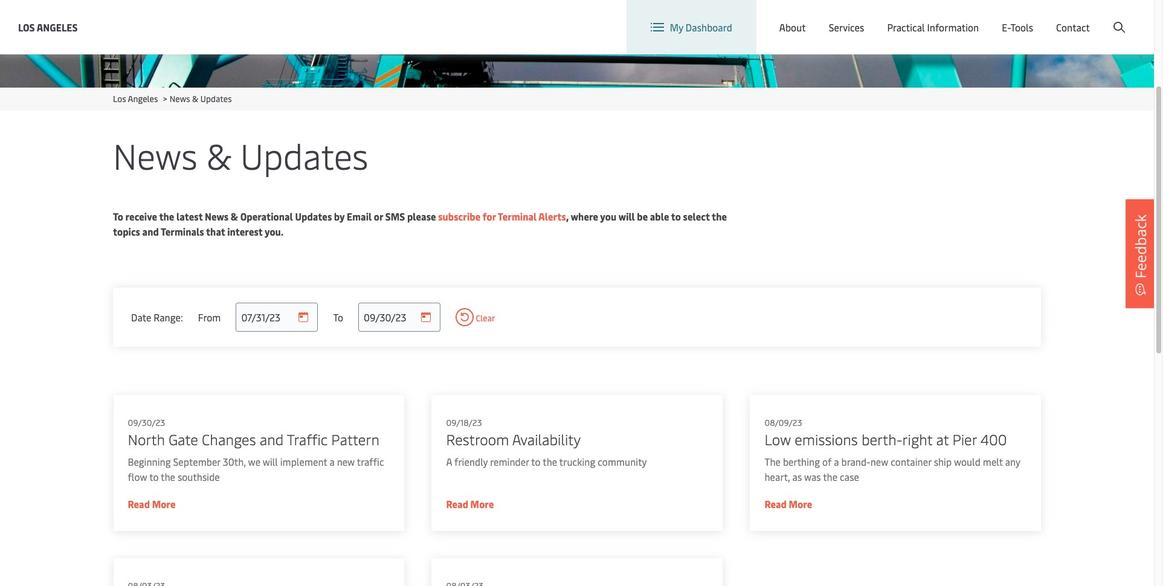 Task type: locate. For each thing, give the bounding box(es) containing it.
1 vertical spatial los angeles link
[[113, 93, 158, 105]]

1 horizontal spatial los angeles link
[[113, 93, 158, 105]]

southside
[[177, 470, 220, 484]]

or
[[374, 210, 383, 223]]

article listing 2 image
[[0, 0, 1155, 88]]

brand-
[[841, 455, 871, 468]]

read down heart,
[[765, 498, 787, 511]]

read down flow
[[128, 498, 150, 511]]

3 more from the left
[[789, 498, 812, 511]]

a right of
[[834, 455, 839, 468]]

angeles for los angeles
[[37, 20, 78, 34]]

news
[[170, 93, 190, 105], [113, 131, 198, 179], [205, 210, 229, 223]]

0 vertical spatial updates
[[201, 93, 232, 105]]

08/09/23
[[765, 417, 802, 429]]

1 vertical spatial and
[[259, 430, 283, 449]]

a inside '08/09/23 low emissions berth-right at pier 400 the berthing of a brand-new container ship would melt any heart, as was the case'
[[834, 455, 839, 468]]

1 vertical spatial to
[[531, 455, 541, 468]]

will inside the , where you will be able to select the topics and terminals that interest you.
[[619, 210, 635, 223]]

1 read from the left
[[128, 498, 150, 511]]

read for low
[[765, 498, 787, 511]]

a
[[329, 455, 334, 468], [834, 455, 839, 468]]

los angeles link
[[18, 20, 78, 35], [113, 93, 158, 105]]

the
[[159, 210, 174, 223], [712, 210, 727, 223], [543, 455, 557, 468], [161, 470, 175, 484], [823, 470, 838, 484]]

1 vertical spatial will
[[263, 455, 278, 468]]

read more down as
[[765, 498, 812, 511]]

0 vertical spatial angeles
[[37, 20, 78, 34]]

2 vertical spatial to
[[149, 470, 158, 484]]

0 vertical spatial news
[[170, 93, 190, 105]]

to receive the latest news & operational updates by email or sms please subscribe for terminal alerts
[[113, 210, 566, 223]]

1 vertical spatial to
[[333, 310, 343, 324]]

that
[[206, 225, 225, 238]]

location
[[937, 11, 974, 24]]

read more
[[128, 498, 175, 511], [446, 498, 494, 511], [765, 498, 812, 511]]

terminal
[[498, 210, 537, 223]]

right
[[903, 430, 933, 449]]

1 more from the left
[[152, 498, 175, 511]]

to down availability
[[531, 455, 541, 468]]

read more down flow
[[128, 498, 175, 511]]

new
[[337, 455, 355, 468], [871, 455, 889, 468]]

heart,
[[765, 470, 790, 484]]

flow
[[128, 470, 147, 484]]

services button
[[829, 0, 865, 54]]

1 horizontal spatial and
[[259, 430, 283, 449]]

0 horizontal spatial more
[[152, 498, 175, 511]]

&
[[192, 93, 199, 105], [206, 131, 232, 179], [231, 210, 238, 223]]

more down friendly
[[470, 498, 494, 511]]

pier
[[953, 430, 977, 449]]

09/18/23
[[446, 417, 482, 429]]

2 read more from the left
[[446, 498, 494, 511]]

1 horizontal spatial to
[[531, 455, 541, 468]]

0 horizontal spatial read more
[[128, 498, 175, 511]]

2 read from the left
[[446, 498, 468, 511]]

2 horizontal spatial read more
[[765, 498, 812, 511]]

switch location button
[[887, 11, 974, 24]]

to inside 09/18/23 restroom availability a friendly reminder to the trucking community
[[531, 455, 541, 468]]

3 read more from the left
[[765, 498, 812, 511]]

the down beginning
[[161, 470, 175, 484]]

traffic
[[357, 455, 384, 468]]

my dashboard button
[[651, 0, 733, 54]]

0 horizontal spatial read
[[128, 498, 150, 511]]

news up that
[[205, 210, 229, 223]]

and up we
[[259, 430, 283, 449]]

and
[[142, 225, 159, 238], [259, 430, 283, 449]]

news & updates
[[113, 131, 369, 179]]

0 vertical spatial los
[[18, 20, 35, 34]]

will
[[619, 210, 635, 223], [263, 455, 278, 468]]

about
[[780, 21, 806, 34]]

0 horizontal spatial angeles
[[37, 20, 78, 34]]

1 horizontal spatial new
[[871, 455, 889, 468]]

more for low
[[789, 498, 812, 511]]

1 read more from the left
[[128, 498, 175, 511]]

2 horizontal spatial read
[[765, 498, 787, 511]]

news right >
[[170, 93, 190, 105]]

services
[[829, 21, 865, 34]]

0 vertical spatial los angeles link
[[18, 20, 78, 35]]

topics
[[113, 225, 140, 238]]

pattern
[[331, 430, 379, 449]]

more
[[152, 498, 175, 511], [470, 498, 494, 511], [789, 498, 812, 511]]

1 new from the left
[[337, 455, 355, 468]]

2 more from the left
[[470, 498, 494, 511]]

sms
[[386, 210, 405, 223]]

the up terminals
[[159, 210, 174, 223]]

1 vertical spatial angeles
[[128, 93, 158, 105]]

los for los angeles
[[18, 20, 35, 34]]

the right select
[[712, 210, 727, 223]]

09/18/23 restroom availability a friendly reminder to the trucking community
[[446, 417, 647, 468]]

read
[[128, 498, 150, 511], [446, 498, 468, 511], [765, 498, 787, 511]]

any
[[1005, 455, 1021, 468]]

a inside 09/30/23 north gate changes and traffic pattern beginning september 30th, we will implement a new traffic flow to the southside
[[329, 455, 334, 468]]

trucking
[[559, 455, 595, 468]]

reminder
[[490, 455, 529, 468]]

will right we
[[263, 455, 278, 468]]

0 vertical spatial will
[[619, 210, 635, 223]]

1 horizontal spatial read more
[[446, 498, 494, 511]]

to for to receive the latest news & operational updates by email or sms please subscribe for terminal alerts
[[113, 210, 123, 223]]

2 new from the left
[[871, 455, 889, 468]]

1 horizontal spatial more
[[470, 498, 494, 511]]

you.
[[265, 225, 284, 238]]

0 horizontal spatial to
[[113, 210, 123, 223]]

1 horizontal spatial read
[[446, 498, 468, 511]]

was
[[804, 470, 821, 484]]

1 horizontal spatial los
[[113, 93, 126, 105]]

0 horizontal spatial new
[[337, 455, 355, 468]]

practical information button
[[888, 0, 979, 54]]

0 horizontal spatial to
[[149, 470, 158, 484]]

to right able
[[671, 210, 681, 223]]

a right implement
[[329, 455, 334, 468]]

information
[[928, 21, 979, 34]]

3 read from the left
[[765, 498, 787, 511]]

1 vertical spatial los
[[113, 93, 126, 105]]

to inside the , where you will be able to select the topics and terminals that interest you.
[[671, 210, 681, 223]]

more down as
[[789, 498, 812, 511]]

2 horizontal spatial to
[[671, 210, 681, 223]]

more for restroom
[[470, 498, 494, 511]]

to
[[113, 210, 123, 223], [333, 310, 343, 324]]

read down a
[[446, 498, 468, 511]]

news down >
[[113, 131, 198, 179]]

ship
[[934, 455, 952, 468]]

operational
[[240, 210, 293, 223]]

feedback
[[1131, 215, 1151, 279]]

new down berth-
[[871, 455, 889, 468]]

more down beginning
[[152, 498, 175, 511]]

los
[[18, 20, 35, 34], [113, 93, 126, 105]]

north
[[128, 430, 165, 449]]

berthing
[[783, 455, 820, 468]]

0 horizontal spatial and
[[142, 225, 159, 238]]

the down availability
[[543, 455, 557, 468]]

read more for low
[[765, 498, 812, 511]]

and inside 09/30/23 north gate changes and traffic pattern beginning september 30th, we will implement a new traffic flow to the southside
[[259, 430, 283, 449]]

the inside '08/09/23 low emissions berth-right at pier 400 the berthing of a brand-new container ship would melt any heart, as was the case'
[[823, 470, 838, 484]]

to
[[671, 210, 681, 223], [531, 455, 541, 468], [149, 470, 158, 484]]

2 horizontal spatial more
[[789, 498, 812, 511]]

0 vertical spatial to
[[113, 210, 123, 223]]

of
[[822, 455, 832, 468]]

will left be at right top
[[619, 210, 635, 223]]

september
[[173, 455, 220, 468]]

the down of
[[823, 470, 838, 484]]

To text field
[[358, 303, 441, 332]]

low
[[765, 430, 791, 449]]

1 horizontal spatial will
[[619, 210, 635, 223]]

new down the "pattern"
[[337, 455, 355, 468]]

1 horizontal spatial angeles
[[128, 93, 158, 105]]

to down beginning
[[149, 470, 158, 484]]

and down the receive at the top of page
[[142, 225, 159, 238]]

switch
[[906, 11, 935, 24]]

1 horizontal spatial a
[[834, 455, 839, 468]]

1 horizontal spatial to
[[333, 310, 343, 324]]

0 horizontal spatial will
[[263, 455, 278, 468]]

traffic
[[287, 430, 328, 449]]

e-tools button
[[1002, 0, 1034, 54]]

0 vertical spatial &
[[192, 93, 199, 105]]

2 a from the left
[[834, 455, 839, 468]]

practical
[[888, 21, 925, 34]]

read more for north
[[128, 498, 175, 511]]

community
[[598, 455, 647, 468]]

to for you
[[671, 210, 681, 223]]

read more down friendly
[[446, 498, 494, 511]]

latest
[[177, 210, 203, 223]]

0 vertical spatial and
[[142, 225, 159, 238]]

at
[[936, 430, 949, 449]]

0 horizontal spatial los
[[18, 20, 35, 34]]

read more for restroom
[[446, 498, 494, 511]]

1 a from the left
[[329, 455, 334, 468]]

0 horizontal spatial a
[[329, 455, 334, 468]]

0 vertical spatial to
[[671, 210, 681, 223]]

subscribe
[[438, 210, 481, 223]]

global menu
[[1013, 11, 1068, 24]]



Task type: describe. For each thing, give the bounding box(es) containing it.
,
[[566, 210, 569, 223]]

contact button
[[1057, 0, 1091, 54]]

emissions
[[795, 430, 858, 449]]

09/30/23 north gate changes and traffic pattern beginning september 30th, we will implement a new traffic flow to the southside
[[128, 417, 384, 484]]

beginning
[[128, 455, 171, 468]]

to for availability
[[531, 455, 541, 468]]

the inside the , where you will be able to select the topics and terminals that interest you.
[[712, 210, 727, 223]]

availability
[[512, 430, 581, 449]]

dashboard
[[686, 21, 733, 34]]

the
[[765, 455, 781, 468]]

gate
[[168, 430, 198, 449]]

clear button
[[456, 308, 495, 326]]

as
[[792, 470, 802, 484]]

terminals
[[161, 225, 204, 238]]

menu
[[1043, 11, 1068, 24]]

los angeles > news & updates
[[113, 93, 232, 105]]

30th,
[[223, 455, 246, 468]]

changes
[[202, 430, 256, 449]]

e-
[[1002, 21, 1011, 34]]

we
[[248, 455, 260, 468]]

range:
[[154, 310, 183, 324]]

friendly
[[454, 455, 488, 468]]

2 vertical spatial &
[[231, 210, 238, 223]]

implement
[[280, 455, 327, 468]]

date
[[131, 310, 151, 324]]

my
[[670, 21, 684, 34]]

date range:
[[131, 310, 183, 324]]

a
[[446, 455, 452, 468]]

be
[[637, 210, 648, 223]]

would
[[954, 455, 981, 468]]

global menu button
[[987, 0, 1080, 36]]

the inside 09/18/23 restroom availability a friendly reminder to the trucking community
[[543, 455, 557, 468]]

clear
[[474, 313, 495, 324]]

tools
[[1011, 21, 1034, 34]]

select
[[683, 210, 710, 223]]

los angeles
[[18, 20, 78, 34]]

new inside 09/30/23 north gate changes and traffic pattern beginning september 30th, we will implement a new traffic flow to the southside
[[337, 455, 355, 468]]

los for los angeles > news & updates
[[113, 93, 126, 105]]

where
[[571, 210, 599, 223]]

restroom
[[446, 430, 509, 449]]

2 vertical spatial news
[[205, 210, 229, 223]]

to for to
[[333, 310, 343, 324]]

you
[[600, 210, 617, 223]]

switch location
[[906, 11, 974, 24]]

melt
[[983, 455, 1003, 468]]

, where you will be able to select the topics and terminals that interest you.
[[113, 210, 727, 238]]

read for north
[[128, 498, 150, 511]]

>
[[163, 93, 167, 105]]

alerts
[[539, 210, 566, 223]]

1 vertical spatial updates
[[241, 131, 369, 179]]

please
[[407, 210, 436, 223]]

feedback button
[[1126, 199, 1156, 308]]

0 horizontal spatial los angeles link
[[18, 20, 78, 35]]

From text field
[[236, 303, 318, 332]]

container
[[891, 455, 932, 468]]

1 vertical spatial &
[[206, 131, 232, 179]]

subscribe for terminal alerts link
[[438, 210, 566, 223]]

contact
[[1057, 21, 1091, 34]]

1 vertical spatial news
[[113, 131, 198, 179]]

about button
[[780, 0, 806, 54]]

interest
[[227, 225, 263, 238]]

case
[[840, 470, 859, 484]]

my dashboard
[[670, 21, 733, 34]]

the inside 09/30/23 north gate changes and traffic pattern beginning september 30th, we will implement a new traffic flow to the southside
[[161, 470, 175, 484]]

to inside 09/30/23 north gate changes and traffic pattern beginning september 30th, we will implement a new traffic flow to the southside
[[149, 470, 158, 484]]

and inside the , where you will be able to select the topics and terminals that interest you.
[[142, 225, 159, 238]]

08/09/23 low emissions berth-right at pier 400 the berthing of a brand-new container ship would melt any heart, as was the case
[[765, 417, 1021, 484]]

more for north
[[152, 498, 175, 511]]

from
[[198, 310, 221, 324]]

2 vertical spatial updates
[[295, 210, 332, 223]]

receive
[[125, 210, 157, 223]]

angeles for los angeles > news & updates
[[128, 93, 158, 105]]

will inside 09/30/23 north gate changes and traffic pattern beginning september 30th, we will implement a new traffic flow to the southside
[[263, 455, 278, 468]]

read for restroom
[[446, 498, 468, 511]]

practical information
[[888, 21, 979, 34]]

by
[[334, 210, 345, 223]]

09/30/23
[[128, 417, 165, 429]]

e-tools
[[1002, 21, 1034, 34]]

email
[[347, 210, 372, 223]]

new inside '08/09/23 low emissions berth-right at pier 400 the berthing of a brand-new container ship would melt any heart, as was the case'
[[871, 455, 889, 468]]

global
[[1013, 11, 1041, 24]]

able
[[650, 210, 670, 223]]



Task type: vqa. For each thing, say whether or not it's contained in the screenshot.
was
yes



